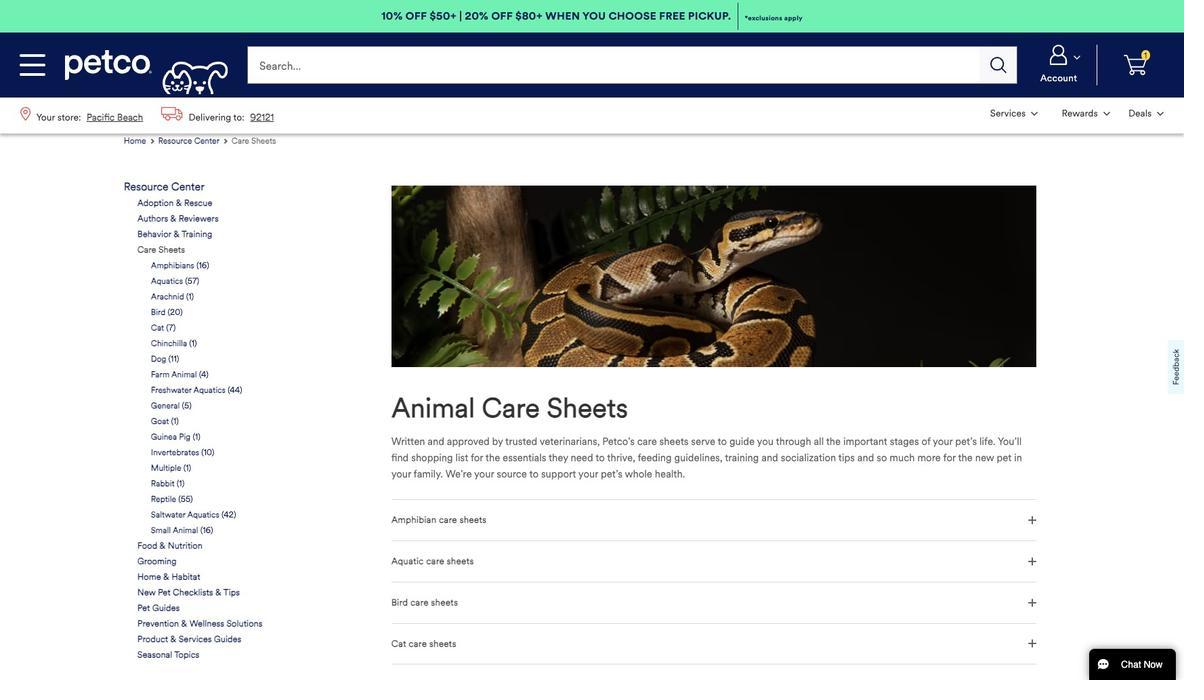 Task type: locate. For each thing, give the bounding box(es) containing it.
0 vertical spatial you
[[583, 9, 606, 22]]

resource center link up adoption in the left top of the page
[[124, 180, 204, 193]]

authors
[[137, 214, 168, 224]]

general
[[151, 401, 180, 411]]

wellness
[[189, 619, 224, 630]]

home left resource center
[[124, 136, 146, 146]]

sheets for bird care sheets
[[431, 597, 458, 608]]

0 vertical spatial guides
[[152, 603, 180, 614]]

sheets down bird care sheets
[[429, 638, 456, 649]]

(1) up (55)
[[177, 478, 185, 489]]

home inside resource center adoption & rescue authors & reviewers behavior & training care sheets amphibians (16) aquatics (57) arachnid (1) bird (20) cat (7) chinchilla (1) dog (11) farm animal (4) freshwater aquatics (44) general (5) goat (1) guinea pig (1) invertebrates (10) multiple (1) rabbit (1) reptile (55) saltwater aquatics (42) small animal (16) food & nutrition grooming home & habitat new pet checklists & tips pet guides prevention & wellness solutions product & services guides seasonal topics
[[137, 572, 161, 583]]

guides down solutions
[[214, 634, 241, 645]]

resource up adoption in the left top of the page
[[124, 180, 168, 193]]

aquatics
[[151, 276, 183, 286], [193, 385, 226, 395], [187, 510, 219, 520]]

(1) down "(57)"
[[186, 291, 194, 302]]

guide
[[730, 436, 755, 448]]

resource
[[158, 136, 192, 146], [124, 180, 168, 193]]

home link
[[124, 134, 156, 148]]

1 vertical spatial resource
[[124, 180, 168, 193]]

1 vertical spatial aquatics
[[193, 385, 226, 395]]

care up the trusted
[[482, 392, 540, 425]]

2 horizontal spatial to
[[718, 436, 727, 448]]

whole
[[625, 468, 652, 480]]

0 horizontal spatial guides
[[152, 603, 180, 614]]

source
[[497, 468, 527, 480]]

center left care sheets
[[194, 136, 220, 146]]

amphibian
[[391, 514, 437, 526]]

1 horizontal spatial for
[[943, 452, 956, 464]]

sheets down aquatic care sheets
[[431, 597, 458, 608]]

the right all at bottom right
[[826, 436, 841, 448]]

carat down icon 13 image
[[1074, 56, 1081, 60], [1031, 112, 1038, 116], [1104, 112, 1110, 116], [1157, 112, 1164, 116]]

sheets down amphibian care sheets
[[447, 556, 474, 567]]

to right need in the bottom of the page
[[596, 452, 605, 464]]

1 vertical spatial animal
[[391, 392, 475, 425]]

list
[[11, 98, 283, 134], [981, 98, 1174, 130]]

carat down icon 13 button
[[983, 99, 1046, 128], [1121, 99, 1172, 128]]

2 horizontal spatial care
[[482, 392, 540, 425]]

and up shopping
[[428, 436, 444, 448]]

0 horizontal spatial to
[[529, 468, 539, 480]]

0 vertical spatial bird
[[151, 307, 166, 317]]

center
[[194, 136, 220, 146], [171, 180, 204, 193]]

1 horizontal spatial cat
[[391, 638, 406, 649]]

cat left the (7) at the left top
[[151, 323, 164, 333]]

(16) up "(57)"
[[196, 260, 209, 270]]

1 horizontal spatial sheets
[[251, 136, 276, 146]]

1 vertical spatial you
[[757, 436, 774, 448]]

food & nutrition link
[[137, 540, 203, 552]]

search image
[[990, 57, 1007, 73]]

care up 'feeding'
[[637, 436, 657, 448]]

0 horizontal spatial and
[[428, 436, 444, 448]]

resource center link
[[158, 134, 229, 148], [124, 180, 204, 193]]

0 horizontal spatial bird
[[151, 307, 166, 317]]

habitat
[[172, 572, 200, 583]]

veterinarians,
[[540, 436, 600, 448]]

guides up "prevention"
[[152, 603, 180, 614]]

1 horizontal spatial to
[[596, 452, 605, 464]]

home & habitat link
[[137, 571, 200, 583]]

find
[[391, 452, 409, 464]]

0 horizontal spatial off
[[405, 9, 427, 22]]

trusted
[[505, 436, 538, 448]]

choose
[[609, 9, 657, 22]]

care up 'cat care sheets'
[[411, 597, 429, 608]]

Search search field
[[248, 46, 980, 84]]

animal up written
[[391, 392, 475, 425]]

care right the aquatic
[[426, 556, 444, 567]]

animal
[[171, 369, 197, 380], [391, 392, 475, 425], [173, 525, 198, 535]]

authors & reviewers link
[[137, 213, 219, 225]]

need
[[571, 452, 593, 464]]

1 link
[[1103, 45, 1168, 85]]

1 horizontal spatial list
[[981, 98, 1174, 130]]

pet's down thrive,
[[601, 468, 623, 480]]

to down essentials
[[529, 468, 539, 480]]

sheets
[[660, 436, 689, 448], [460, 514, 487, 526], [447, 556, 474, 567], [431, 597, 458, 608], [429, 638, 456, 649]]

2 horizontal spatial sheets
[[547, 392, 628, 425]]

1 vertical spatial bird
[[391, 597, 408, 608]]

2 vertical spatial sheets
[[547, 392, 628, 425]]

2 carat down icon 13 button from the left
[[1121, 99, 1172, 128]]

1 vertical spatial cat
[[391, 638, 406, 649]]

tips
[[223, 588, 240, 598]]

behavior & training link
[[137, 228, 212, 241]]

nutrition
[[168, 541, 203, 552]]

1 vertical spatial care
[[137, 245, 156, 256]]

rabbit link
[[151, 478, 175, 490]]

1 horizontal spatial pet's
[[955, 436, 977, 448]]

1 horizontal spatial you
[[757, 436, 774, 448]]

1 horizontal spatial off
[[491, 9, 513, 22]]

your
[[933, 436, 953, 448], [391, 468, 411, 480], [474, 468, 494, 480], [578, 468, 598, 480]]

services
[[179, 634, 212, 645]]

for right more
[[943, 452, 956, 464]]

(1) down invertebrates "link" on the bottom left of page
[[183, 463, 191, 473]]

grooming
[[137, 556, 177, 567]]

written
[[391, 436, 425, 448]]

the left new
[[958, 452, 973, 464]]

0 horizontal spatial for
[[471, 452, 483, 464]]

0 horizontal spatial list
[[11, 98, 283, 134]]

1 vertical spatial pet
[[137, 603, 150, 614]]

1 vertical spatial to
[[596, 452, 605, 464]]

1 vertical spatial sheets
[[158, 245, 185, 256]]

the down by
[[486, 452, 500, 464]]

sheets for amphibian care sheets
[[460, 514, 487, 526]]

carat down icon 13 button down 1 link
[[1121, 99, 1172, 128]]

0 horizontal spatial carat down icon 13 button
[[983, 99, 1046, 128]]

thrive,
[[607, 452, 635, 464]]

care down behavior
[[137, 245, 156, 256]]

1 vertical spatial center
[[171, 180, 204, 193]]

0 horizontal spatial pet's
[[601, 468, 623, 480]]

we're
[[446, 468, 472, 480]]

1 horizontal spatial carat down icon 13 button
[[1121, 99, 1172, 128]]

0 horizontal spatial cat
[[151, 323, 164, 333]]

resource center
[[158, 136, 220, 146]]

you
[[583, 9, 606, 22], [757, 436, 774, 448]]

1 vertical spatial home
[[137, 572, 161, 583]]

for right list
[[471, 452, 483, 464]]

0 vertical spatial to
[[718, 436, 727, 448]]

(57)
[[185, 276, 199, 286]]

0 horizontal spatial care
[[137, 245, 156, 256]]

topics
[[174, 650, 199, 661]]

new
[[975, 452, 994, 464]]

carat down icon 13 button down search image
[[983, 99, 1046, 128]]

(1) right goat
[[171, 416, 179, 426]]

0 vertical spatial care
[[232, 136, 249, 146]]

sheets down we're
[[460, 514, 487, 526]]

farm
[[151, 369, 170, 380]]

product & services guides link
[[137, 634, 241, 646]]

center up "rescue"
[[171, 180, 204, 193]]

0 vertical spatial aquatics
[[151, 276, 183, 286]]

carat down icon 13 image for 1st carat down icon 13 popup button from right
[[1157, 112, 1164, 116]]

(16)
[[196, 260, 209, 270], [200, 525, 213, 535]]

1 vertical spatial guides
[[214, 634, 241, 645]]

sheets inside resource center adoption & rescue authors & reviewers behavior & training care sheets amphibians (16) aquatics (57) arachnid (1) bird (20) cat (7) chinchilla (1) dog (11) farm animal (4) freshwater aquatics (44) general (5) goat (1) guinea pig (1) invertebrates (10) multiple (1) rabbit (1) reptile (55) saltwater aquatics (42) small animal (16) food & nutrition grooming home & habitat new pet checklists & tips pet guides prevention & wellness solutions product & services guides seasonal topics
[[158, 245, 185, 256]]

guidelines,
[[674, 452, 723, 464]]

cat down bird care sheets
[[391, 638, 406, 649]]

10%
[[381, 9, 403, 22]]

home
[[124, 136, 146, 146], [137, 572, 161, 583]]

bird up cat link
[[151, 307, 166, 317]]

0 vertical spatial animal
[[171, 369, 197, 380]]

amphibians link
[[151, 260, 194, 272]]

to right "serve"
[[718, 436, 727, 448]]

0 vertical spatial home
[[124, 136, 146, 146]]

sheets
[[251, 136, 276, 146], [158, 245, 185, 256], [547, 392, 628, 425]]

care right resource center
[[232, 136, 249, 146]]

0 horizontal spatial pet
[[137, 603, 150, 614]]

off right 20%
[[491, 9, 513, 22]]

2 horizontal spatial and
[[858, 452, 874, 464]]

0 vertical spatial resource
[[158, 136, 192, 146]]

support
[[541, 468, 576, 480]]

aquatics down (55)
[[187, 510, 219, 520]]

and left the so
[[858, 452, 874, 464]]

checklists
[[173, 588, 213, 598]]

sidebar navigation element
[[124, 180, 329, 661]]

& up 'product & services guides' link
[[181, 619, 187, 630]]

2 horizontal spatial the
[[958, 452, 973, 464]]

cat link
[[151, 322, 164, 334]]

center for resource center adoption & rescue authors & reviewers behavior & training care sheets amphibians (16) aquatics (57) arachnid (1) bird (20) cat (7) chinchilla (1) dog (11) farm animal (4) freshwater aquatics (44) general (5) goat (1) guinea pig (1) invertebrates (10) multiple (1) rabbit (1) reptile (55) saltwater aquatics (42) small animal (16) food & nutrition grooming home & habitat new pet checklists & tips pet guides prevention & wellness solutions product & services guides seasonal topics
[[171, 180, 204, 193]]

(16) down saltwater aquatics link
[[200, 525, 213, 535]]

essentials
[[503, 452, 546, 464]]

(7)
[[166, 323, 176, 333]]

sheets up 'feeding'
[[660, 436, 689, 448]]

animal down saltwater aquatics link
[[173, 525, 198, 535]]

& down grooming
[[163, 572, 169, 583]]

0 vertical spatial sheets
[[251, 136, 276, 146]]

center inside resource center adoption & rescue authors & reviewers behavior & training care sheets amphibians (16) aquatics (57) arachnid (1) bird (20) cat (7) chinchilla (1) dog (11) farm animal (4) freshwater aquatics (44) general (5) goat (1) guinea pig (1) invertebrates (10) multiple (1) rabbit (1) reptile (55) saltwater aquatics (42) small animal (16) food & nutrition grooming home & habitat new pet checklists & tips pet guides prevention & wellness solutions product & services guides seasonal topics
[[171, 180, 204, 193]]

dog
[[151, 354, 166, 364]]

2 vertical spatial animal
[[173, 525, 198, 535]]

pet's left life.
[[955, 436, 977, 448]]

0 vertical spatial center
[[194, 136, 220, 146]]

|
[[459, 9, 462, 22]]

care right amphibian
[[439, 514, 457, 526]]

pet down new
[[137, 603, 150, 614]]

general link
[[151, 400, 180, 412]]

0 vertical spatial pet
[[158, 588, 171, 598]]

prevention
[[137, 619, 179, 630]]

resource inside resource center adoption & rescue authors & reviewers behavior & training care sheets amphibians (16) aquatics (57) arachnid (1) bird (20) cat (7) chinchilla (1) dog (11) farm animal (4) freshwater aquatics (44) general (5) goat (1) guinea pig (1) invertebrates (10) multiple (1) rabbit (1) reptile (55) saltwater aquatics (42) small animal (16) food & nutrition grooming home & habitat new pet checklists & tips pet guides prevention & wellness solutions product & services guides seasonal topics
[[124, 180, 168, 193]]

you right guide on the bottom
[[757, 436, 774, 448]]

aquatic care sheets link
[[391, 541, 1037, 582]]

care down bird care sheets
[[409, 638, 427, 649]]

aquatics down (4)
[[193, 385, 226, 395]]

resource right home link
[[158, 136, 192, 146]]

1 vertical spatial (16)
[[200, 525, 213, 535]]

guides
[[152, 603, 180, 614], [214, 634, 241, 645]]

you right when
[[583, 9, 606, 22]]

aquatics up arachnid
[[151, 276, 183, 286]]

carat down icon 13 image for first carat down icon 13 popup button from left
[[1031, 112, 1038, 116]]

1 horizontal spatial the
[[826, 436, 841, 448]]

your down the find
[[391, 468, 411, 480]]

home up new
[[137, 572, 161, 583]]

off right 10%
[[405, 9, 427, 22]]

& up authors & reviewers link
[[176, 198, 182, 209]]

and
[[428, 436, 444, 448], [762, 452, 778, 464], [858, 452, 874, 464]]

1 horizontal spatial care
[[232, 136, 249, 146]]

and right 'training'
[[762, 452, 778, 464]]

cat care sheets link
[[391, 623, 1037, 664]]

animal up freshwater aquatics "link"
[[171, 369, 197, 380]]

rescue
[[184, 198, 212, 209]]

resource center link right home link
[[158, 134, 229, 148]]

apply
[[784, 13, 803, 22]]

goat link
[[151, 415, 169, 428]]

saltwater
[[151, 510, 186, 520]]

1 list from the left
[[11, 98, 283, 134]]

bird down the aquatic
[[391, 597, 408, 608]]

0 horizontal spatial you
[[583, 9, 606, 22]]

cat
[[151, 323, 164, 333], [391, 638, 406, 649]]

0 horizontal spatial sheets
[[158, 245, 185, 256]]

off
[[405, 9, 427, 22], [491, 9, 513, 22]]

1 horizontal spatial bird
[[391, 597, 408, 608]]

0 vertical spatial cat
[[151, 323, 164, 333]]

pet down home & habitat link
[[158, 588, 171, 598]]

pet
[[158, 588, 171, 598], [137, 603, 150, 614]]



Task type: describe. For each thing, give the bounding box(es) containing it.
farm animal link
[[151, 369, 197, 381]]

bird link
[[151, 306, 166, 319]]

(1) right chinchilla
[[189, 338, 197, 348]]

socialization
[[781, 452, 836, 464]]

shopping
[[411, 452, 453, 464]]

1 vertical spatial resource center link
[[124, 180, 204, 193]]

resource center adoption & rescue authors & reviewers behavior & training care sheets amphibians (16) aquatics (57) arachnid (1) bird (20) cat (7) chinchilla (1) dog (11) farm animal (4) freshwater aquatics (44) general (5) goat (1) guinea pig (1) invertebrates (10) multiple (1) rabbit (1) reptile (55) saltwater aquatics (42) small animal (16) food & nutrition grooming home & habitat new pet checklists & tips pet guides prevention & wellness solutions product & services guides seasonal topics
[[124, 180, 263, 661]]

amphibian care sheets link
[[391, 499, 1037, 541]]

(44)
[[228, 385, 242, 395]]

small animal link
[[151, 525, 198, 537]]

health.
[[655, 468, 685, 480]]

sheets for aquatic care sheets
[[447, 556, 474, 567]]

grooming link
[[137, 556, 177, 568]]

your right of
[[933, 436, 953, 448]]

& up seasonal topics link
[[170, 634, 176, 645]]

invertebrates
[[151, 447, 199, 457]]

pet guides link
[[137, 602, 180, 615]]

(55)
[[178, 494, 193, 504]]

important
[[844, 436, 888, 448]]

reviewers
[[179, 214, 219, 224]]

saltwater aquatics link
[[151, 509, 219, 521]]

aquatic
[[391, 556, 424, 567]]

0 vertical spatial resource center link
[[158, 134, 229, 148]]

2 vertical spatial aquatics
[[187, 510, 219, 520]]

your down need in the bottom of the page
[[578, 468, 598, 480]]

1 carat down icon 13 button from the left
[[983, 99, 1046, 128]]

amphibian care sheets
[[391, 514, 487, 526]]

1 off from the left
[[405, 9, 427, 22]]

chinchilla
[[151, 338, 187, 348]]

more
[[918, 452, 941, 464]]

you inside written and approved by trusted veterinarians, petco's care sheets serve to guide you through all the important stages of your pet's life. you'll find shopping list for the essentials they need to thrive, feeding guidelines, training and socialization tips and so much more for the new pet in your family. we're your source to support your pet's whole health.
[[757, 436, 774, 448]]

new pet checklists & tips link
[[137, 587, 240, 599]]

when
[[545, 9, 580, 22]]

& up behavior & training link
[[170, 214, 176, 224]]

rabbit
[[151, 478, 175, 489]]

1 for from the left
[[471, 452, 483, 464]]

list
[[456, 452, 468, 464]]

petco's
[[603, 436, 635, 448]]

bird care sheets link
[[391, 582, 1037, 623]]

guinea pig link
[[151, 431, 191, 443]]

care for cat care sheets
[[409, 638, 427, 649]]

behavior
[[137, 229, 171, 240]]

10% off $50+ | 20% off $80+ when you choose free pickup.
[[381, 9, 731, 22]]

aquatics link
[[151, 275, 183, 287]]

0 vertical spatial (16)
[[196, 260, 209, 270]]

invertebrates link
[[151, 447, 199, 459]]

care inside resource center adoption & rescue authors & reviewers behavior & training care sheets amphibians (16) aquatics (57) arachnid (1) bird (20) cat (7) chinchilla (1) dog (11) farm animal (4) freshwater aquatics (44) general (5) goat (1) guinea pig (1) invertebrates (10) multiple (1) rabbit (1) reptile (55) saltwater aquatics (42) small animal (16) food & nutrition grooming home & habitat new pet checklists & tips pet guides prevention & wellness solutions product & services guides seasonal topics
[[137, 245, 156, 256]]

1 horizontal spatial and
[[762, 452, 778, 464]]

resource for resource center
[[158, 136, 192, 146]]

1 vertical spatial carat down icon 13 button
[[1049, 99, 1118, 128]]

pet
[[997, 452, 1012, 464]]

guinea
[[151, 432, 177, 442]]

1 horizontal spatial guides
[[214, 634, 241, 645]]

care for bird care sheets
[[411, 597, 429, 608]]

resource for resource center adoption & rescue authors & reviewers behavior & training care sheets amphibians (16) aquatics (57) arachnid (1) bird (20) cat (7) chinchilla (1) dog (11) farm animal (4) freshwater aquatics (44) general (5) goat (1) guinea pig (1) invertebrates (10) multiple (1) rabbit (1) reptile (55) saltwater aquatics (42) small animal (16) food & nutrition grooming home & habitat new pet checklists & tips pet guides prevention & wellness solutions product & services guides seasonal topics
[[124, 180, 168, 193]]

*exclusions apply
[[745, 13, 803, 22]]

animal care sheets
[[391, 392, 628, 425]]

so
[[877, 452, 887, 464]]

bird care sheets
[[391, 597, 458, 608]]

2 for from the left
[[943, 452, 956, 464]]

& left tips
[[215, 588, 221, 598]]

2 vertical spatial care
[[482, 392, 540, 425]]

through
[[776, 436, 811, 448]]

1 horizontal spatial pet
[[158, 588, 171, 598]]

cat care sheets
[[391, 638, 456, 649]]

2 vertical spatial to
[[529, 468, 539, 480]]

(4)
[[199, 369, 209, 380]]

goat
[[151, 416, 169, 426]]

2 list from the left
[[981, 98, 1174, 130]]

serve
[[691, 436, 715, 448]]

aquatic care sheets
[[391, 556, 474, 567]]

freshwater
[[151, 385, 192, 395]]

0 vertical spatial carat down icon 13 button
[[1026, 45, 1092, 85]]

new
[[137, 588, 156, 598]]

multiple
[[151, 463, 181, 473]]

sheets inside written and approved by trusted veterinarians, petco's care sheets serve to guide you through all the important stages of your pet's life. you'll find shopping list for the essentials they need to thrive, feeding guidelines, training and socialization tips and so much more for the new pet in your family. we're your source to support your pet's whole health.
[[660, 436, 689, 448]]

much
[[890, 452, 915, 464]]

dog link
[[151, 353, 166, 365]]

center for resource center
[[194, 136, 220, 146]]

1 vertical spatial pet's
[[601, 468, 623, 480]]

(10)
[[201, 447, 214, 457]]

cat inside resource center adoption & rescue authors & reviewers behavior & training care sheets amphibians (16) aquatics (57) arachnid (1) bird (20) cat (7) chinchilla (1) dog (11) farm animal (4) freshwater aquatics (44) general (5) goat (1) guinea pig (1) invertebrates (10) multiple (1) rabbit (1) reptile (55) saltwater aquatics (42) small animal (16) food & nutrition grooming home & habitat new pet checklists & tips pet guides prevention & wellness solutions product & services guides seasonal topics
[[151, 323, 164, 333]]

$80+
[[515, 9, 543, 22]]

& down authors & reviewers link
[[174, 229, 180, 240]]

0 horizontal spatial the
[[486, 452, 500, 464]]

small
[[151, 525, 171, 535]]

bird inside resource center adoption & rescue authors & reviewers behavior & training care sheets amphibians (16) aquatics (57) arachnid (1) bird (20) cat (7) chinchilla (1) dog (11) farm animal (4) freshwater aquatics (44) general (5) goat (1) guinea pig (1) invertebrates (10) multiple (1) rabbit (1) reptile (55) saltwater aquatics (42) small animal (16) food & nutrition grooming home & habitat new pet checklists & tips pet guides prevention & wellness solutions product & services guides seasonal topics
[[151, 307, 166, 317]]

care for amphibian care sheets
[[439, 514, 457, 526]]

2 off from the left
[[491, 9, 513, 22]]

feeding
[[638, 452, 672, 464]]

stages
[[890, 436, 919, 448]]

multiple link
[[151, 462, 181, 474]]

food
[[137, 541, 157, 552]]

product
[[137, 634, 168, 645]]

care for aquatic care sheets
[[426, 556, 444, 567]]

freshwater aquatics link
[[151, 384, 226, 396]]

approved
[[447, 436, 490, 448]]

(1) right pig
[[193, 432, 200, 442]]

sheets for cat care sheets
[[429, 638, 456, 649]]

in
[[1014, 452, 1022, 464]]

arachnid
[[151, 291, 184, 302]]

your right we're
[[474, 468, 494, 480]]

reptile
[[151, 494, 176, 504]]

free
[[659, 9, 686, 22]]

chinchilla link
[[151, 338, 187, 350]]

life.
[[980, 436, 996, 448]]

& right food
[[160, 541, 166, 552]]

1
[[1144, 51, 1147, 60]]

adoption
[[137, 198, 174, 209]]

(11)
[[168, 354, 179, 364]]

care sheets
[[232, 136, 276, 146]]

$50+
[[430, 9, 457, 22]]

solutions
[[227, 619, 263, 630]]

care sheets to help support your pet's care needs image
[[391, 186, 1037, 367]]

adoption & rescue link
[[137, 197, 212, 209]]

(42)
[[222, 510, 236, 520]]

0 vertical spatial pet's
[[955, 436, 977, 448]]

carat down icon 13 image for the bottom carat down icon 13 dropdown button
[[1104, 112, 1110, 116]]

care inside written and approved by trusted veterinarians, petco's care sheets serve to guide you through all the important stages of your pet's life. you'll find shopping list for the essentials they need to thrive, feeding guidelines, training and socialization tips and so much more for the new pet in your family. we're your source to support your pet's whole health.
[[637, 436, 657, 448]]

*exclusions
[[745, 13, 783, 22]]

prevention & wellness solutions link
[[137, 618, 263, 630]]



Task type: vqa. For each thing, say whether or not it's contained in the screenshot.
STYLED ARROW BUTTON link
no



